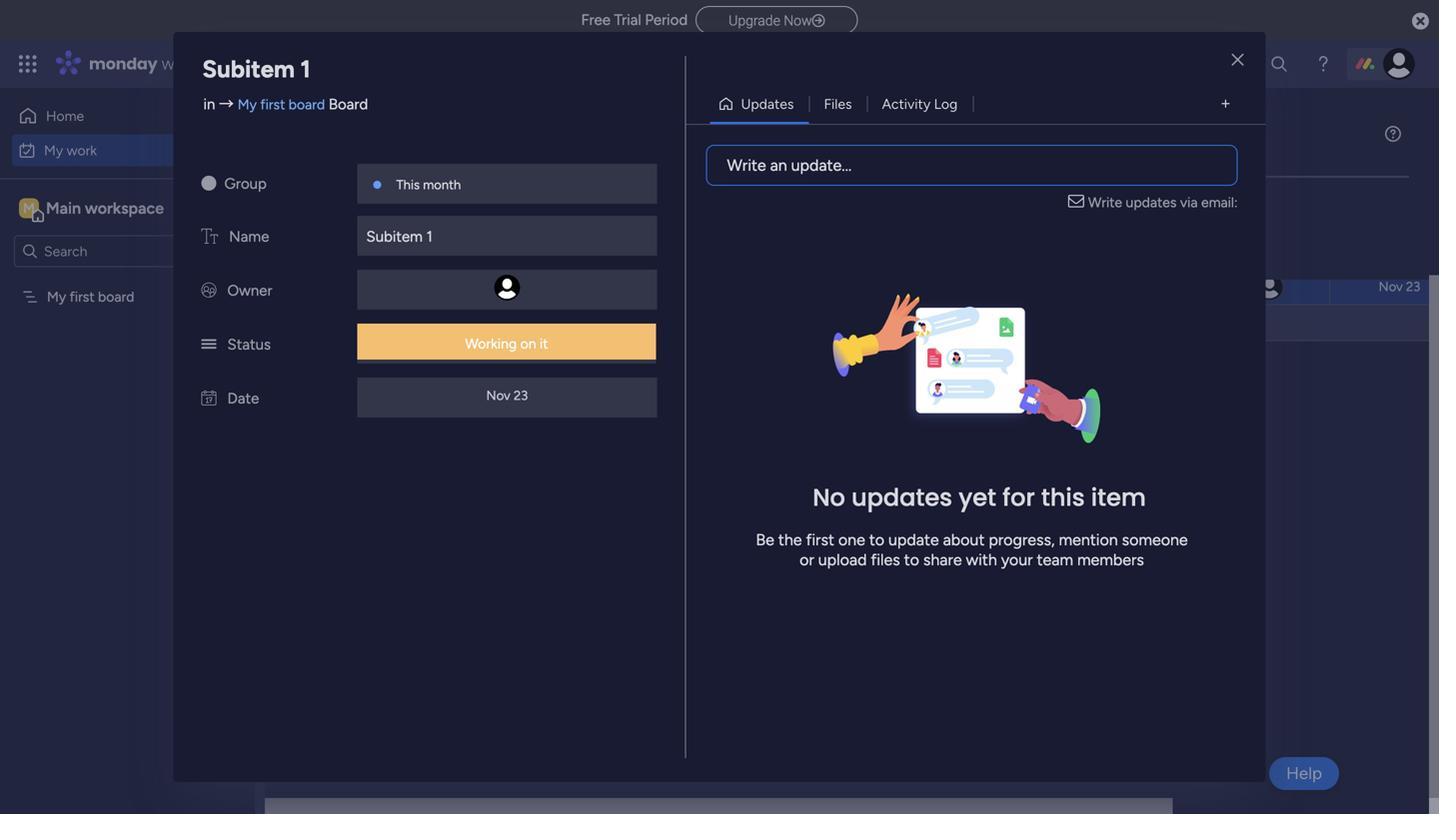 Task type: vqa. For each thing, say whether or not it's contained in the screenshot.
2
yes



Task type: describe. For each thing, give the bounding box(es) containing it.
yet
[[959, 481, 996, 515]]

this
[[1041, 481, 1085, 515]]

1 up item
[[381, 279, 387, 296]]

files
[[871, 551, 900, 570]]

help button
[[1269, 758, 1339, 791]]

home button
[[12, 100, 215, 132]]

past dates / 2 items
[[337, 202, 497, 227]]

today
[[337, 382, 393, 407]]

the
[[778, 531, 802, 550]]

new item
[[303, 207, 364, 224]]

my first board
[[47, 288, 134, 305]]

updates
[[741, 95, 794, 112]]

2
[[451, 207, 459, 224]]

for
[[1003, 481, 1035, 515]]

board for →
[[289, 96, 325, 113]]

free trial period
[[581, 11, 688, 29]]

updates for write
[[1126, 194, 1177, 211]]

help
[[1286, 764, 1322, 784]]

Filter dashboard by text search field
[[380, 200, 561, 232]]

activity log button
[[867, 88, 973, 120]]

be
[[756, 531, 774, 550]]

my for my work
[[44, 142, 63, 159]]

update...
[[791, 156, 852, 175]]

be the first one to update about progress, mention someone or upload files to share with your team members
[[756, 531, 1188, 570]]

status
[[227, 336, 271, 354]]

search image
[[537, 208, 553, 224]]

first inside be the first one to update about progress, mention someone or upload files to share with your team members
[[806, 531, 834, 550]]

update
[[888, 531, 939, 550]]

this month
[[396, 177, 461, 193]]

no
[[813, 481, 845, 515]]

1 vertical spatial subitem 1
[[366, 228, 433, 246]]

2 vertical spatial subitem
[[325, 279, 377, 296]]

no updates yet for this item dialog
[[0, 0, 1439, 815]]

dapulse rightstroke image
[[812, 13, 825, 28]]

your
[[1001, 551, 1033, 570]]

trial
[[614, 11, 641, 29]]

my inside in → my first board board
[[238, 96, 257, 113]]

items inside the past dates / 2 items
[[462, 207, 497, 224]]

1 horizontal spatial 23
[[1406, 279, 1421, 295]]

done
[[638, 207, 670, 224]]

2 vertical spatial subitem 1
[[325, 279, 387, 296]]

v2 multiple person column image
[[201, 282, 216, 300]]

23 inside no updates yet for this item "dialog"
[[514, 388, 528, 404]]

home
[[46, 107, 84, 124]]

via
[[1180, 194, 1198, 211]]

dapulse close image
[[1412, 11, 1429, 32]]

subitems
[[836, 280, 895, 297]]

about
[[943, 531, 985, 550]]

1 inside button
[[391, 244, 396, 258]]

monday work management
[[89, 52, 311, 75]]

project 1
[[325, 243, 379, 260]]

apps image
[[1220, 54, 1240, 74]]

1 down the past dates / 2 items
[[426, 228, 433, 246]]

work for monday
[[161, 52, 197, 75]]

1 vertical spatial group
[[1101, 202, 1140, 219]]

2 items from the left
[[674, 207, 708, 224]]

my for my work
[[300, 116, 346, 161]]

monday
[[89, 52, 157, 75]]

people
[[1249, 202, 1292, 219]]

+ add item
[[327, 315, 397, 332]]

my right of
[[915, 280, 934, 297]]

my for my first board
[[47, 288, 66, 305]]

my work
[[300, 116, 434, 161]]

subitems of my first board
[[836, 280, 1002, 297]]

or
[[800, 551, 814, 570]]

with
[[966, 551, 997, 570]]

Search in workspace field
[[42, 240, 167, 263]]

+
[[327, 315, 336, 332]]

hide done items
[[605, 207, 708, 224]]

mention
[[1059, 531, 1118, 550]]

owner
[[227, 282, 272, 300]]

work for my
[[67, 142, 97, 159]]

→
[[219, 95, 234, 113]]

main
[[46, 199, 81, 218]]

in → my first board board
[[203, 95, 368, 113]]

upgrade now
[[729, 12, 812, 29]]

members
[[1077, 551, 1144, 570]]

add
[[339, 315, 365, 332]]

item inside no updates yet for this item "dialog"
[[1091, 481, 1146, 515]]

month
[[423, 177, 461, 193]]

board inside list box
[[98, 288, 134, 305]]

write an update...
[[727, 156, 852, 175]]

add view image
[[1222, 97, 1230, 111]]

files button
[[809, 88, 867, 120]]

main workspace
[[46, 199, 164, 218]]



Task type: locate. For each thing, give the bounding box(es) containing it.
items right 2
[[462, 207, 497, 224]]

group right "envelope o" image
[[1101, 202, 1140, 219]]

share
[[923, 551, 962, 570]]

1 horizontal spatial nov 23
[[1379, 279, 1421, 295]]

first right of
[[937, 280, 962, 297]]

subitem 1 up add
[[325, 279, 387, 296]]

1 vertical spatial to
[[904, 551, 919, 570]]

first inside in → my first board board
[[260, 96, 285, 113]]

in
[[203, 95, 215, 113]]

item
[[336, 207, 364, 224], [1091, 481, 1146, 515]]

1 vertical spatial updates
[[852, 481, 952, 515]]

today /
[[337, 382, 412, 407]]

upgrade
[[729, 12, 780, 29]]

0 horizontal spatial to
[[869, 531, 885, 550]]

updates
[[1126, 194, 1177, 211], [852, 481, 952, 515]]

1 horizontal spatial group
[[1101, 202, 1140, 219]]

subitem 1 up my first board link
[[202, 54, 311, 83]]

0 vertical spatial group
[[224, 175, 267, 193]]

files
[[824, 95, 852, 112]]

0 vertical spatial item
[[336, 207, 364, 224]]

subitem 1 down dates
[[366, 228, 433, 246]]

0 horizontal spatial group
[[224, 175, 267, 193]]

hide
[[605, 207, 635, 224]]

upload
[[818, 551, 867, 570]]

one
[[838, 531, 865, 550]]

my work
[[44, 142, 97, 159]]

write an update... button
[[706, 145, 1238, 186]]

23
[[1406, 279, 1421, 295], [514, 388, 528, 404]]

updates for no
[[852, 481, 952, 515]]

activity
[[882, 95, 931, 112]]

None search field
[[380, 200, 561, 232]]

/ right today
[[398, 382, 407, 407]]

1 horizontal spatial write
[[1088, 194, 1122, 211]]

write left the via
[[1088, 194, 1122, 211]]

0 horizontal spatial board
[[98, 288, 134, 305]]

workspace selection element
[[19, 196, 167, 222]]

0 horizontal spatial work
[[67, 142, 97, 159]]

1 horizontal spatial updates
[[1126, 194, 1177, 211]]

write updates via email:
[[1088, 194, 1238, 211]]

1 horizontal spatial item
[[1091, 481, 1146, 515]]

1 down dates
[[391, 244, 396, 258]]

1 vertical spatial subitem
[[366, 228, 423, 246]]

write inside button
[[727, 156, 766, 175]]

1 up in → my first board board
[[300, 54, 311, 83]]

subitems of my first board link
[[833, 269, 1017, 305]]

my down home
[[44, 142, 63, 159]]

0 horizontal spatial updates
[[852, 481, 952, 515]]

subitem
[[202, 54, 295, 83], [366, 228, 423, 246], [325, 279, 377, 296]]

new item button
[[295, 200, 372, 232]]

working
[[465, 335, 517, 352]]

0 vertical spatial nov 23
[[1379, 279, 1421, 295]]

dapulse date column image
[[201, 390, 216, 408]]

dapulse text column image
[[201, 228, 218, 246]]

1 vertical spatial write
[[1088, 194, 1122, 211]]

board right of
[[966, 280, 1002, 297]]

1 vertical spatial nov
[[486, 388, 511, 404]]

now
[[784, 12, 812, 29]]

0 vertical spatial subitem 1
[[202, 54, 311, 83]]

select product image
[[18, 54, 38, 74]]

help image
[[1313, 54, 1333, 74]]

item up mention
[[1091, 481, 1146, 515]]

work down home
[[67, 142, 97, 159]]

nov 23 inside no updates yet for this item "dialog"
[[486, 388, 528, 404]]

name
[[229, 228, 269, 246]]

free
[[581, 11, 611, 29]]

v2 sun image
[[201, 175, 216, 193]]

1 vertical spatial work
[[67, 142, 97, 159]]

0 vertical spatial nov
[[1379, 279, 1403, 295]]

it
[[540, 335, 548, 352]]

subitem up →
[[202, 54, 295, 83]]

0 vertical spatial /
[[437, 202, 446, 227]]

1 button
[[387, 233, 400, 269]]

1 horizontal spatial to
[[904, 551, 919, 570]]

subitem up add
[[325, 279, 377, 296]]

group inside no updates yet for this item "dialog"
[[224, 175, 267, 193]]

work
[[353, 116, 434, 161]]

1 vertical spatial /
[[398, 382, 407, 407]]

0 horizontal spatial nov 23
[[486, 388, 528, 404]]

1 vertical spatial nov 23
[[486, 388, 528, 404]]

subitem down dates
[[366, 228, 423, 246]]

someone
[[1122, 531, 1188, 550]]

board left board at the top left
[[289, 96, 325, 113]]

item right new at the top left of page
[[336, 207, 364, 224]]

items right the done
[[674, 207, 708, 224]]

my first board list box
[[0, 276, 255, 584]]

updates button
[[710, 88, 809, 120]]

my first board link
[[238, 96, 325, 113]]

1 horizontal spatial /
[[437, 202, 446, 227]]

0 horizontal spatial write
[[727, 156, 766, 175]]

0 horizontal spatial nov
[[486, 388, 511, 404]]

email:
[[1201, 194, 1238, 211]]

work inside button
[[67, 142, 97, 159]]

write for write updates via email:
[[1088, 194, 1122, 211]]

of
[[898, 280, 911, 297]]

team
[[1037, 551, 1073, 570]]

log
[[934, 95, 958, 112]]

this
[[396, 177, 420, 193]]

1 horizontal spatial items
[[674, 207, 708, 224]]

close image
[[1232, 53, 1244, 67]]

activity log
[[882, 95, 958, 112]]

first down search in workspace field
[[70, 288, 95, 305]]

my down board at the top left
[[300, 116, 346, 161]]

to down update
[[904, 551, 919, 570]]

period
[[645, 11, 688, 29]]

john smith image
[[1383, 48, 1415, 80]]

work
[[161, 52, 197, 75], [67, 142, 97, 159]]

2 horizontal spatial board
[[966, 280, 1002, 297]]

my right →
[[238, 96, 257, 113]]

my inside list box
[[47, 288, 66, 305]]

1 vertical spatial item
[[1091, 481, 1146, 515]]

first inside list box
[[70, 288, 95, 305]]

nov inside no updates yet for this item "dialog"
[[486, 388, 511, 404]]

nov
[[1379, 279, 1403, 295], [486, 388, 511, 404]]

first down management
[[260, 96, 285, 113]]

an
[[770, 156, 787, 175]]

no updates yet for this item
[[813, 481, 1146, 515]]

item
[[368, 315, 397, 332]]

0 vertical spatial work
[[161, 52, 197, 75]]

m
[[23, 200, 35, 217]]

0 horizontal spatial items
[[462, 207, 497, 224]]

new
[[303, 207, 332, 224]]

workspace
[[85, 199, 164, 218]]

/ left 2
[[437, 202, 446, 227]]

1 items from the left
[[462, 207, 497, 224]]

board
[[289, 96, 325, 113], [966, 280, 1002, 297], [98, 288, 134, 305]]

group right the v2 sun icon
[[224, 175, 267, 193]]

v2 status image
[[201, 336, 216, 354]]

1 horizontal spatial board
[[289, 96, 325, 113]]

board for of
[[966, 280, 1002, 297]]

group
[[224, 175, 267, 193], [1101, 202, 1140, 219]]

updates left the via
[[1126, 194, 1177, 211]]

upgrade now link
[[696, 6, 858, 34]]

envelope o image
[[1068, 192, 1088, 213]]

1 horizontal spatial nov
[[1379, 279, 1403, 295]]

0 vertical spatial updates
[[1126, 194, 1177, 211]]

dates
[[381, 202, 432, 227]]

write left the an
[[727, 156, 766, 175]]

to up files
[[869, 531, 885, 550]]

1 left 1 button
[[373, 243, 379, 260]]

items
[[462, 207, 497, 224], [674, 207, 708, 224]]

my work button
[[12, 134, 215, 166]]

0 horizontal spatial /
[[398, 382, 407, 407]]

search everything image
[[1269, 54, 1289, 74]]

0 horizontal spatial item
[[336, 207, 364, 224]]

0 horizontal spatial 23
[[514, 388, 528, 404]]

0 vertical spatial to
[[869, 531, 885, 550]]

board
[[329, 95, 368, 113]]

updates up update
[[852, 481, 952, 515]]

my down search in workspace field
[[47, 288, 66, 305]]

on
[[520, 335, 536, 352]]

progress,
[[989, 531, 1055, 550]]

first up the or
[[806, 531, 834, 550]]

0 vertical spatial write
[[727, 156, 766, 175]]

item inside new item button
[[336, 207, 364, 224]]

working on it
[[465, 335, 548, 352]]

past
[[337, 202, 376, 227]]

my inside button
[[44, 142, 63, 159]]

work right monday
[[161, 52, 197, 75]]

/
[[437, 202, 446, 227], [398, 382, 407, 407]]

workspace image
[[19, 197, 39, 219]]

project
[[325, 243, 370, 260]]

board down search in workspace field
[[98, 288, 134, 305]]

1 horizontal spatial work
[[161, 52, 197, 75]]

write for write an update...
[[727, 156, 766, 175]]

management
[[202, 52, 311, 75]]

option
[[0, 279, 255, 283]]

to
[[869, 531, 885, 550], [904, 551, 919, 570]]

my
[[238, 96, 257, 113], [300, 116, 346, 161], [44, 142, 63, 159], [915, 280, 934, 297], [47, 288, 66, 305]]

date
[[227, 390, 259, 408]]

nov 23
[[1379, 279, 1421, 295], [486, 388, 528, 404]]

0 vertical spatial subitem
[[202, 54, 295, 83]]

1 vertical spatial 23
[[514, 388, 528, 404]]

0 vertical spatial 23
[[1406, 279, 1421, 295]]

board inside in → my first board board
[[289, 96, 325, 113]]



